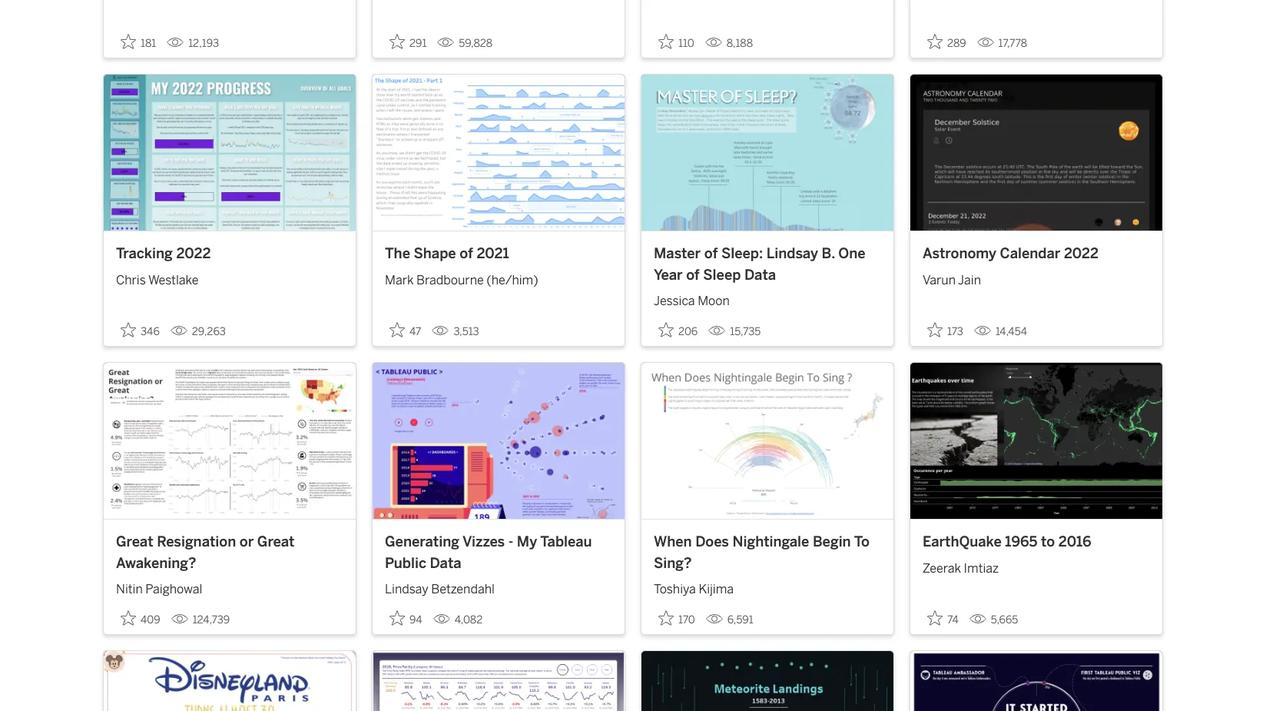 Task type: locate. For each thing, give the bounding box(es) containing it.
sleep:
[[722, 245, 763, 262]]

zeerak imtiaz
[[923, 561, 999, 576]]

1 horizontal spatial data
[[745, 266, 776, 283]]

1 horizontal spatial great
[[257, 534, 295, 551]]

betzendahl
[[431, 582, 495, 597]]

lindsay down public
[[385, 582, 429, 597]]

varun
[[923, 272, 956, 287]]

resignation
[[157, 534, 236, 551]]

when does nightingale begin to sing?
[[654, 534, 870, 572]]

shape
[[414, 245, 456, 262]]

1 vertical spatial lindsay
[[385, 582, 429, 597]]

data up jessica moon link
[[745, 266, 776, 283]]

calendar
[[1001, 245, 1061, 262]]

3,513
[[454, 325, 479, 338]]

of up the sleep
[[705, 245, 718, 262]]

data
[[745, 266, 776, 283], [430, 555, 462, 572]]

Add Favorite button
[[923, 29, 971, 54]]

of
[[460, 245, 473, 262], [705, 245, 718, 262], [687, 266, 700, 283]]

1965
[[1006, 534, 1038, 551]]

add favorite button containing 74
[[923, 606, 964, 631]]

workbook thumbnail image for shape
[[373, 74, 625, 231]]

add favorite button containing 181
[[116, 29, 161, 54]]

to
[[1042, 534, 1056, 551]]

vizzes
[[463, 534, 505, 551]]

74
[[948, 614, 959, 627]]

Add Favorite button
[[385, 606, 427, 631]]

124,739 views element
[[165, 608, 236, 633]]

of right the year at the top right
[[687, 266, 700, 283]]

generating
[[385, 534, 460, 551]]

to
[[855, 534, 870, 551]]

5,665 views element
[[964, 608, 1025, 633]]

of inside 'link'
[[460, 245, 473, 262]]

workbook thumbnail image for calendar
[[911, 74, 1163, 231]]

workbook thumbnail image
[[104, 74, 356, 231], [373, 74, 625, 231], [642, 74, 894, 231], [911, 74, 1163, 231], [104, 363, 356, 519], [373, 363, 625, 519], [642, 363, 894, 519], [911, 363, 1163, 519]]

awakening?
[[116, 555, 196, 572]]

tracking
[[116, 245, 173, 262]]

8,188
[[727, 37, 753, 50]]

0 horizontal spatial data
[[430, 555, 462, 572]]

lindsay betzendahl link
[[385, 574, 613, 599]]

add favorite button containing 409
[[116, 606, 165, 631]]

nightingale
[[733, 534, 810, 551]]

Add Favorite button
[[385, 318, 426, 343]]

110
[[679, 37, 695, 50]]

moon
[[698, 294, 730, 308]]

does
[[696, 534, 729, 551]]

1 horizontal spatial 2022
[[1065, 245, 1099, 262]]

data inside master of sleep: lindsay b. one year of sleep data
[[745, 266, 776, 283]]

170
[[679, 614, 695, 627]]

Add Favorite button
[[654, 29, 699, 54]]

westlake
[[148, 272, 199, 287]]

1 horizontal spatial lindsay
[[767, 245, 819, 262]]

add favorite button down the nitin
[[116, 606, 165, 631]]

year
[[654, 266, 683, 283]]

0 horizontal spatial great
[[116, 534, 153, 551]]

workbook thumbnail image for 1965
[[911, 363, 1163, 519]]

2022 up varun jain link on the top right of the page
[[1065, 245, 1099, 262]]

lindsay
[[767, 245, 819, 262], [385, 582, 429, 597]]

add favorite button down zeerak
[[923, 606, 964, 631]]

8,188 views element
[[699, 31, 759, 56]]

data up lindsay betzendahl on the left bottom of the page
[[430, 555, 462, 572]]

29,263
[[192, 325, 226, 338]]

12,193
[[188, 37, 219, 50]]

great right or
[[257, 534, 295, 551]]

346
[[141, 325, 160, 338]]

2 2022 from the left
[[1065, 245, 1099, 262]]

0 horizontal spatial of
[[460, 245, 473, 262]]

of up mark bradbourne (he/him)
[[460, 245, 473, 262]]

lindsay left b.
[[767, 245, 819, 262]]

jessica moon link
[[654, 286, 882, 310]]

mark
[[385, 272, 414, 287]]

when does nightingale begin to sing? link
[[654, 532, 882, 574]]

Add Favorite button
[[116, 29, 161, 54], [116, 606, 165, 631], [923, 606, 964, 631]]

jessica
[[654, 294, 695, 308]]

Add Favorite button
[[654, 606, 700, 631]]

workbook thumbnail image for of
[[642, 74, 894, 231]]

(he/him)
[[487, 272, 539, 287]]

great up awakening?
[[116, 534, 153, 551]]

toshiya kijima
[[654, 582, 734, 597]]

tableau
[[541, 534, 592, 551]]

1 vertical spatial data
[[430, 555, 462, 572]]

0 vertical spatial data
[[745, 266, 776, 283]]

jessica moon
[[654, 294, 730, 308]]

workbook thumbnail image for resignation
[[104, 363, 356, 519]]

chris westlake link
[[116, 265, 344, 289]]

add favorite button for earthquake
[[923, 606, 964, 631]]

2022 up 'westlake'
[[176, 245, 211, 262]]

great resignation or great awakening?
[[116, 534, 295, 572]]

add favorite button left 12,193
[[116, 29, 161, 54]]

291
[[410, 37, 427, 50]]

astronomy calendar 2022
[[923, 245, 1099, 262]]

great resignation or great awakening? link
[[116, 532, 344, 574]]

zeerak imtiaz link
[[923, 553, 1151, 578]]

94
[[410, 614, 423, 627]]

chris westlake
[[116, 272, 199, 287]]

0 vertical spatial lindsay
[[767, 245, 819, 262]]

workbook thumbnail image for does
[[642, 363, 894, 519]]

59,828
[[459, 37, 493, 50]]

public
[[385, 555, 427, 572]]

the shape of 2021 link
[[385, 244, 613, 265]]

0 horizontal spatial 2022
[[176, 245, 211, 262]]

bradbourne
[[417, 272, 484, 287]]



Task type: vqa. For each thing, say whether or not it's contained in the screenshot.


Task type: describe. For each thing, give the bounding box(es) containing it.
17,778 views element
[[971, 31, 1034, 56]]

workbook thumbnail image for vizzes
[[373, 363, 625, 519]]

206
[[679, 325, 698, 338]]

add favorite button for great
[[116, 606, 165, 631]]

-
[[509, 534, 514, 551]]

when
[[654, 534, 692, 551]]

4,082
[[455, 614, 483, 627]]

nitin
[[116, 582, 143, 597]]

the shape of 2021
[[385, 245, 509, 262]]

2 great from the left
[[257, 534, 295, 551]]

6,591 views element
[[700, 608, 760, 633]]

master
[[654, 245, 701, 262]]

tracking 2022
[[116, 245, 211, 262]]

2 horizontal spatial of
[[705, 245, 718, 262]]

lindsay inside master of sleep: lindsay b. one year of sleep data
[[767, 245, 819, 262]]

my
[[517, 534, 537, 551]]

chris
[[116, 272, 146, 287]]

14,454
[[996, 325, 1028, 338]]

workbook thumbnail image for 2022
[[104, 74, 356, 231]]

b.
[[822, 245, 835, 262]]

12,193 views element
[[161, 31, 225, 56]]

master of sleep: lindsay b. one year of sleep data
[[654, 245, 866, 283]]

zeerak
[[923, 561, 962, 576]]

124,739
[[193, 614, 230, 627]]

Add Favorite button
[[116, 318, 164, 343]]

2021
[[477, 245, 509, 262]]

mark bradbourne (he/him) link
[[385, 265, 613, 289]]

59,828 views element
[[432, 31, 499, 56]]

varun jain link
[[923, 265, 1151, 289]]

1 great from the left
[[116, 534, 153, 551]]

lindsay betzendahl
[[385, 582, 495, 597]]

2016
[[1059, 534, 1092, 551]]

29,263 views element
[[164, 319, 232, 344]]

Add Favorite button
[[654, 318, 703, 343]]

15,735
[[730, 325, 761, 338]]

master of sleep: lindsay b. one year of sleep data link
[[654, 244, 882, 286]]

imtiaz
[[964, 561, 999, 576]]

nitin paighowal link
[[116, 574, 344, 599]]

varun jain
[[923, 272, 982, 287]]

mark bradbourne (he/him)
[[385, 272, 539, 287]]

409
[[141, 614, 160, 627]]

generating vizzes - my tableau public data
[[385, 534, 592, 572]]

3,513 views element
[[426, 319, 486, 344]]

Add Favorite button
[[923, 318, 969, 343]]

or
[[240, 534, 254, 551]]

begin
[[813, 534, 851, 551]]

kijima
[[699, 582, 734, 597]]

jain
[[959, 272, 982, 287]]

17,778
[[999, 37, 1028, 50]]

astronomy calendar 2022 link
[[923, 244, 1151, 265]]

47
[[410, 325, 422, 338]]

the
[[385, 245, 410, 262]]

nitin paighowal
[[116, 582, 202, 597]]

1 horizontal spatial of
[[687, 266, 700, 283]]

289
[[948, 37, 967, 50]]

173
[[948, 325, 964, 338]]

sleep
[[704, 266, 741, 283]]

6,591
[[728, 614, 754, 627]]

toshiya
[[654, 582, 696, 597]]

one
[[839, 245, 866, 262]]

15,735 views element
[[703, 319, 767, 344]]

astronomy
[[923, 245, 997, 262]]

181
[[141, 37, 156, 50]]

earthquake 1965 to 2016
[[923, 534, 1092, 551]]

0 horizontal spatial lindsay
[[385, 582, 429, 597]]

earthquake
[[923, 534, 1002, 551]]

1 2022 from the left
[[176, 245, 211, 262]]

generating vizzes - my tableau public data link
[[385, 532, 613, 574]]

earthquake 1965 to 2016 link
[[923, 532, 1151, 553]]

Add Favorite button
[[385, 29, 432, 54]]

5,665
[[991, 614, 1019, 627]]

sing?
[[654, 555, 692, 572]]

data inside generating vizzes - my tableau public data
[[430, 555, 462, 572]]

4,082 views element
[[427, 608, 489, 633]]

paighowal
[[146, 582, 202, 597]]

14,454 views element
[[969, 319, 1034, 344]]

tracking 2022 link
[[116, 244, 344, 265]]

toshiya kijima link
[[654, 574, 882, 599]]



